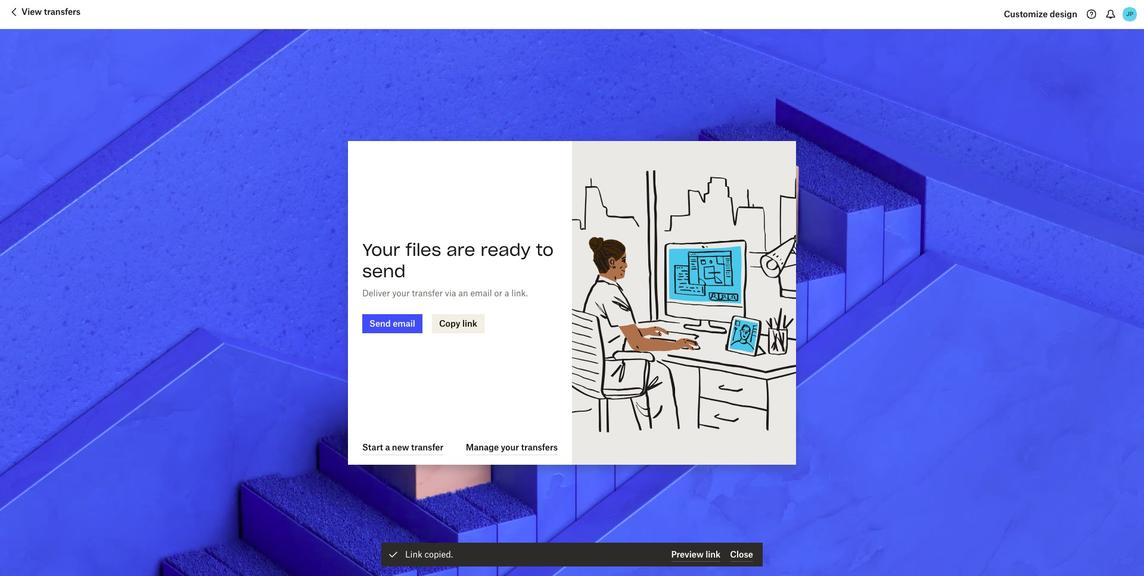 Task type: locate. For each thing, give the bounding box(es) containing it.
a inside button
[[385, 443, 390, 453]]

0 horizontal spatial link
[[462, 318, 477, 329]]

customize
[[1004, 9, 1048, 19]]

0 horizontal spatial email
[[393, 318, 415, 329]]

0 horizontal spatial transfers
[[44, 7, 81, 17]]

a right or
[[505, 288, 509, 298]]

transfer right 'new'
[[411, 443, 443, 453]]

0 vertical spatial a
[[505, 288, 509, 298]]

0 vertical spatial email
[[470, 288, 492, 298]]

link copied.
[[405, 550, 453, 560]]

1 horizontal spatial email
[[470, 288, 492, 298]]

manage your transfers button
[[466, 441, 558, 456]]

0 vertical spatial link
[[462, 318, 477, 329]]

1 vertical spatial transfer
[[411, 443, 443, 453]]

1 vertical spatial email
[[393, 318, 415, 329]]

email
[[470, 288, 492, 298], [393, 318, 415, 329]]

a left 'new'
[[385, 443, 390, 453]]

transfer left via at the left of the page
[[412, 288, 443, 298]]

preview link
[[671, 550, 721, 560]]

0 vertical spatial transfer
[[412, 288, 443, 298]]

1 vertical spatial link
[[706, 550, 721, 560]]

your
[[392, 288, 410, 298], [501, 443, 519, 453]]

alert
[[381, 543, 763, 567]]

jp
[[1126, 10, 1133, 18]]

1 vertical spatial your
[[501, 443, 519, 453]]

1 horizontal spatial transfers
[[521, 443, 558, 453]]

your right manage
[[501, 443, 519, 453]]

1 horizontal spatial a
[[505, 288, 509, 298]]

a
[[505, 288, 509, 298], [385, 443, 390, 453]]

1 horizontal spatial your
[[501, 443, 519, 453]]

are
[[446, 239, 475, 261]]

copy link button
[[432, 314, 484, 333]]

or
[[494, 288, 502, 298]]

preview
[[671, 550, 704, 560]]

0 vertical spatial your
[[392, 288, 410, 298]]

transfers
[[44, 7, 81, 17], [521, 443, 558, 453]]

1 horizontal spatial link
[[706, 550, 721, 560]]

0 vertical spatial transfers
[[44, 7, 81, 17]]

link right copy
[[462, 318, 477, 329]]

transfer inside your files are ready to send deliver your transfer via an email or a link.
[[412, 288, 443, 298]]

transfer
[[412, 288, 443, 298], [411, 443, 443, 453]]

email right send
[[393, 318, 415, 329]]

link
[[462, 318, 477, 329], [706, 550, 721, 560]]

0 horizontal spatial your
[[392, 288, 410, 298]]

link for preview link
[[706, 550, 721, 560]]

view
[[21, 7, 42, 17]]

link right preview
[[706, 550, 721, 560]]

preview link button
[[671, 548, 721, 562]]

email left or
[[470, 288, 492, 298]]

transfers right manage
[[521, 443, 558, 453]]

via
[[445, 288, 456, 298]]

your right 'deliver'
[[392, 288, 410, 298]]

transfers right view
[[44, 7, 81, 17]]

manage
[[466, 443, 499, 453]]

1 vertical spatial a
[[385, 443, 390, 453]]

email inside 'button'
[[393, 318, 415, 329]]

view transfers button
[[7, 5, 81, 24]]

send email button
[[362, 314, 422, 333]]

files
[[406, 239, 441, 261]]

1 vertical spatial transfers
[[521, 443, 558, 453]]

view transfers
[[21, 7, 81, 17]]

send
[[362, 261, 406, 282]]

0 horizontal spatial a
[[385, 443, 390, 453]]

copied.
[[425, 550, 453, 560]]



Task type: describe. For each thing, give the bounding box(es) containing it.
copy
[[439, 318, 460, 329]]

new
[[392, 443, 409, 453]]

send email
[[369, 318, 415, 329]]

alert containing preview link
[[381, 543, 763, 567]]

start a new transfer button
[[362, 441, 443, 456]]

ready
[[481, 239, 531, 261]]

link.
[[511, 288, 528, 298]]

close
[[730, 550, 753, 560]]

send
[[369, 318, 391, 329]]

close button
[[730, 548, 753, 562]]

copy link
[[439, 318, 477, 329]]

email inside your files are ready to send deliver your transfer via an email or a link.
[[470, 288, 492, 298]]

transfer inside button
[[411, 443, 443, 453]]

an
[[458, 288, 468, 298]]

your files are ready to send deliver your transfer via an email or a link.
[[362, 239, 554, 298]]

customize design button
[[1004, 5, 1077, 24]]

your
[[362, 239, 400, 261]]

start a new transfer
[[362, 443, 443, 453]]

to
[[536, 239, 554, 261]]

deliver
[[362, 288, 390, 298]]

link
[[405, 550, 422, 560]]

your inside button
[[501, 443, 519, 453]]

customize design
[[1004, 9, 1077, 19]]

your inside your files are ready to send deliver your transfer via an email or a link.
[[392, 288, 410, 298]]

start
[[362, 443, 383, 453]]

a inside your files are ready to send deliver your transfer via an email or a link.
[[505, 288, 509, 298]]

manage your transfers
[[466, 443, 558, 453]]

jp button
[[1120, 5, 1139, 24]]

design
[[1050, 9, 1077, 19]]

link for copy link
[[462, 318, 477, 329]]



Task type: vqa. For each thing, say whether or not it's contained in the screenshot.
"account"
no



